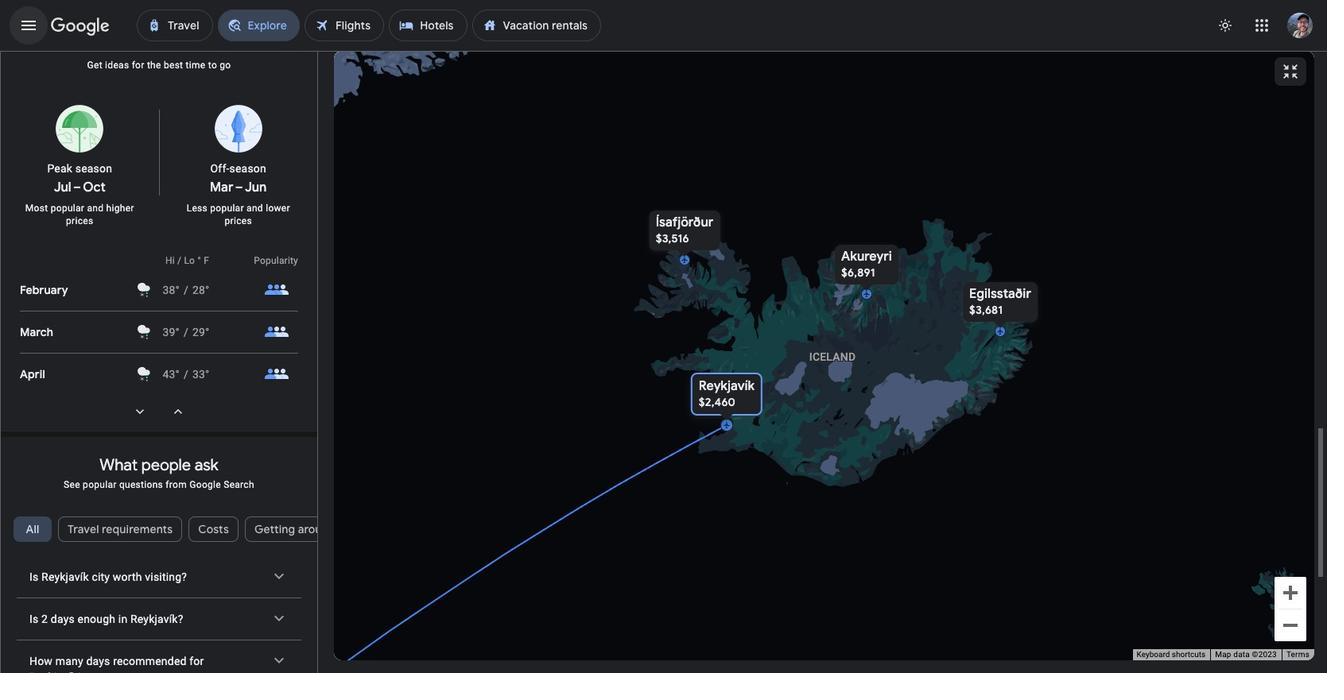 Task type: describe. For each thing, give the bounding box(es) containing it.
around
[[298, 522, 335, 537]]

city
[[92, 571, 110, 584]]

is for is 2 days enough in reykjavík?
[[29, 613, 39, 626]]

getting around
[[255, 522, 335, 537]]

march
[[20, 325, 53, 339]]

33°
[[193, 368, 210, 381]]

when
[[113, 35, 155, 55]]

off-
[[210, 162, 230, 175]]

how
[[29, 655, 53, 668]]

43° / 33°
[[163, 368, 210, 381]]

reykjavík? for is 2 days enough in reykjavík?
[[130, 613, 183, 626]]

43°
[[163, 368, 180, 381]]

peak season jul – oct most popular and higher prices
[[25, 162, 134, 226]]

time
[[186, 59, 206, 70]]

mixed precipitation image
[[136, 324, 152, 340]]

lower
[[266, 203, 290, 214]]

when to visit get ideas for the best time to go
[[87, 35, 231, 70]]

ísafjörður $3,516
[[656, 214, 714, 245]]

popular for what
[[83, 479, 117, 491]]

popularity
[[254, 255, 298, 266]]

is 2 days enough in reykjavík? button
[[17, 599, 302, 640]]

keyboard shortcuts button
[[1137, 650, 1206, 661]]

f
[[204, 255, 209, 266]]

higher
[[106, 203, 134, 214]]

google
[[190, 479, 221, 491]]

data
[[1234, 651, 1251, 660]]

hi
[[166, 255, 175, 266]]

getting
[[255, 522, 295, 537]]

map
[[1216, 651, 1232, 660]]

view smaller map image
[[1282, 62, 1301, 81]]

travel requirements
[[68, 522, 173, 537]]

keyboard
[[1137, 651, 1171, 660]]

off-seasons section. image
[[213, 103, 264, 154]]

28°
[[193, 284, 210, 296]]

for inside when to visit get ideas for the best time to go
[[132, 59, 144, 70]]

2
[[41, 613, 48, 626]]

go
[[220, 59, 231, 70]]

keyboard shortcuts
[[1137, 651, 1206, 660]]

best
[[164, 59, 183, 70]]

change appearance image
[[1207, 6, 1245, 45]]

travel requirements button
[[58, 510, 182, 549]]

jul – oct
[[54, 179, 106, 195]]

©2023
[[1253, 651, 1278, 660]]

previous month image
[[159, 393, 197, 431]]

ideas
[[105, 59, 129, 70]]

ísafjörður
[[656, 214, 714, 230]]

°
[[198, 255, 201, 266]]

all
[[26, 522, 39, 537]]

enough
[[78, 613, 115, 626]]

hi / lo ° f
[[166, 255, 209, 266]]

less
[[187, 203, 208, 214]]

39° / 29°
[[163, 326, 210, 339]]

costs
[[198, 522, 229, 537]]

costs button
[[189, 510, 239, 549]]

what people ask see popular questions from google search
[[64, 455, 254, 491]]

3516 US dollars text field
[[656, 231, 689, 245]]

39°
[[163, 326, 180, 339]]

days for 2
[[51, 613, 75, 626]]

ask
[[195, 455, 219, 475]]

how many days recommended for reykjavík?
[[29, 655, 204, 674]]

questions
[[119, 479, 163, 491]]

season for mar – jun
[[230, 162, 266, 175]]

popular for off-
[[210, 203, 244, 214]]

peak
[[47, 162, 72, 175]]

$2,460
[[699, 395, 736, 409]]

egilsstaðir
[[969, 286, 1031, 302]]

visit
[[177, 35, 206, 55]]

$3,681
[[969, 303, 1003, 317]]

most
[[25, 203, 48, 214]]

egilsstaðir $3,681
[[969, 286, 1031, 317]]

from
[[166, 479, 187, 491]]

terms
[[1287, 651, 1310, 660]]

3681 US dollars text field
[[969, 303, 1003, 317]]



Task type: locate. For each thing, give the bounding box(es) containing it.
days for many
[[86, 655, 110, 668]]

map region
[[334, 51, 1315, 661]]

season up mar – jun
[[230, 162, 266, 175]]

and left lower
[[247, 203, 263, 214]]

/ right hi
[[177, 255, 182, 266]]

reykjavík? down many
[[29, 671, 82, 674]]

prices for jul – oct
[[66, 215, 93, 226]]

0 horizontal spatial season
[[75, 162, 112, 175]]

mixed precipitation image for february
[[136, 282, 152, 298]]

38° / 28°
[[163, 284, 210, 296]]

1 horizontal spatial season
[[230, 162, 266, 175]]

0 vertical spatial to
[[158, 35, 173, 55]]

visiting?
[[145, 571, 187, 584]]

/ for march
[[184, 326, 189, 339]]

search
[[224, 479, 254, 491]]

reykjavík? inside the how many days recommended for reykjavík?
[[29, 671, 82, 674]]

is reykjavík city worth visiting?
[[29, 571, 187, 584]]

1 is from the top
[[29, 571, 39, 584]]

the
[[147, 59, 161, 70]]

1 vertical spatial mixed precipitation image
[[136, 366, 152, 382]]

popular inside off-season mar – jun less popular and lower prices
[[210, 203, 244, 214]]

/
[[177, 255, 182, 266], [184, 284, 189, 296], [184, 326, 189, 339], [184, 368, 189, 381]]

1 vertical spatial days
[[86, 655, 110, 668]]

season inside off-season mar – jun less popular and lower prices
[[230, 162, 266, 175]]

popular for peak
[[51, 203, 85, 214]]

reykjavík inside dropdown button
[[41, 571, 89, 584]]

akureyri $6,891
[[841, 249, 892, 280]]

1 horizontal spatial prices
[[225, 215, 252, 226]]

february
[[20, 283, 68, 297]]

see
[[64, 479, 80, 491]]

mar – jun
[[210, 179, 267, 195]]

/ left 29°
[[184, 326, 189, 339]]

iceland
[[809, 350, 856, 363]]

for right states)
[[190, 655, 204, 668]]

and for jul – oct
[[87, 203, 104, 214]]

is reykjavík city worth visiting? button
[[17, 557, 302, 598]]

how many days recommended for reykjavík? button
[[17, 641, 302, 674]]

what
[[100, 455, 138, 475]]

0 vertical spatial for
[[132, 59, 144, 70]]

days
[[51, 613, 75, 626], [86, 655, 110, 668]]

and inside peak season jul – oct most popular and higher prices
[[87, 203, 104, 214]]

to up best
[[158, 35, 173, 55]]

prices inside peak season jul – oct most popular and higher prices
[[66, 215, 93, 226]]

next month image
[[121, 393, 159, 431]]

days right 2
[[51, 613, 75, 626]]

and inside off-season mar – jun less popular and lower prices
[[247, 203, 263, 214]]

mixed precipitation image for april
[[136, 366, 152, 382]]

popular inside peak season jul – oct most popular and higher prices
[[51, 203, 85, 214]]

people
[[141, 455, 191, 475]]

popular
[[51, 203, 85, 214], [210, 203, 244, 214], [83, 479, 117, 491]]

for inside the how many days recommended for reykjavík?
[[190, 655, 204, 668]]

popular down the jul – oct
[[51, 203, 85, 214]]

to left go
[[208, 59, 217, 70]]

region
[[1, 557, 317, 674]]

1 horizontal spatial for
[[190, 655, 204, 668]]

0 horizontal spatial for
[[132, 59, 144, 70]]

2 is from the top
[[29, 613, 39, 626]]

/ for april
[[184, 368, 189, 381]]

/ left 33°
[[184, 368, 189, 381]]

season
[[75, 162, 112, 175], [230, 162, 266, 175]]

0 vertical spatial reykjavík
[[699, 378, 755, 394]]

1 prices from the left
[[66, 215, 93, 226]]

reykjavík? for how many days recommended for reykjavík?
[[29, 671, 82, 674]]

1 mixed precipitation image from the top
[[136, 282, 152, 298]]

popular down mar – jun
[[210, 203, 244, 214]]

terms link
[[1287, 651, 1310, 660]]

recommended
[[113, 655, 187, 668]]

2 season from the left
[[230, 162, 266, 175]]

lo
[[184, 255, 195, 266]]

prices down mar – jun
[[225, 215, 252, 226]]

prices down the jul – oct
[[66, 215, 93, 226]]

in
[[118, 613, 128, 626]]

0 horizontal spatial to
[[158, 35, 173, 55]]

is 2 days enough in reykjavík?
[[29, 613, 183, 626]]

tab list containing all
[[1, 510, 345, 564]]

english (united states) button
[[39, 642, 201, 667]]

1 vertical spatial reykjavík
[[41, 571, 89, 584]]

akureyri
[[841, 249, 892, 265]]

0 horizontal spatial reykjavík
[[41, 571, 89, 584]]

reykjavík left city
[[41, 571, 89, 584]]

reykjavík? right in
[[130, 613, 183, 626]]

2 and from the left
[[247, 203, 263, 214]]

to
[[158, 35, 173, 55], [208, 59, 217, 70]]

mixed precipitation image left the 43°
[[136, 366, 152, 382]]

somewhat busy image
[[264, 277, 290, 303]]

is left 2
[[29, 613, 39, 626]]

2 prices from the left
[[225, 215, 252, 226]]

states)
[[151, 648, 188, 662]]

days inside the how many days recommended for reykjavík?
[[86, 655, 110, 668]]

reykjavík up $2,460
[[699, 378, 755, 394]]

is down all button
[[29, 571, 39, 584]]

2460 US dollars text field
[[699, 395, 736, 409]]

reykjavík $2,460
[[699, 378, 755, 409]]

english
[[70, 648, 107, 662]]

0 horizontal spatial reykjavík?
[[29, 671, 82, 674]]

tab list
[[1, 510, 345, 564]]

and
[[87, 203, 104, 214], [247, 203, 263, 214]]

0 vertical spatial reykjavík?
[[130, 613, 183, 626]]

loading results progress bar
[[0, 51, 1328, 54]]

$3,516
[[656, 231, 689, 245]]

for
[[132, 59, 144, 70], [190, 655, 204, 668]]

not busy image
[[264, 319, 290, 345]]

reykjavík
[[699, 378, 755, 394], [41, 571, 89, 584]]

mixed precipitation image
[[136, 282, 152, 298], [136, 366, 152, 382]]

0 horizontal spatial and
[[87, 203, 104, 214]]

requirements
[[102, 522, 173, 537]]

season inside peak season jul – oct most popular and higher prices
[[75, 162, 112, 175]]

1 horizontal spatial reykjavík
[[699, 378, 755, 394]]

many
[[55, 655, 83, 668]]

1 horizontal spatial reykjavík?
[[130, 613, 183, 626]]

1 and from the left
[[87, 203, 104, 214]]

prices
[[66, 215, 93, 226], [225, 215, 252, 226]]

/ right 38°
[[184, 284, 189, 296]]

1 vertical spatial for
[[190, 655, 204, 668]]

1 season from the left
[[75, 162, 112, 175]]

days right many
[[86, 655, 110, 668]]

reykjavík?
[[130, 613, 183, 626], [29, 671, 82, 674]]

1 vertical spatial to
[[208, 59, 217, 70]]

peak seasons section. image
[[54, 103, 105, 154]]

popular inside the what people ask see popular questions from google search
[[83, 479, 117, 491]]

not busy image
[[264, 362, 290, 387]]

off-season mar – jun less popular and lower prices
[[187, 162, 290, 226]]

travel
[[68, 522, 99, 537]]

2 mixed precipitation image from the top
[[136, 366, 152, 382]]

0 vertical spatial is
[[29, 571, 39, 584]]

1 horizontal spatial days
[[86, 655, 110, 668]]

0 vertical spatial days
[[51, 613, 75, 626]]

mixed precipitation image left 38°
[[136, 282, 152, 298]]

get
[[87, 59, 103, 70]]

april
[[20, 367, 45, 382]]

for left the
[[132, 59, 144, 70]]

is
[[29, 571, 39, 584], [29, 613, 39, 626]]

0 vertical spatial mixed precipitation image
[[136, 282, 152, 298]]

(united
[[110, 648, 149, 662]]

english (united states)
[[70, 648, 188, 662]]

and for mar – jun
[[247, 203, 263, 214]]

map data ©2023
[[1216, 651, 1278, 660]]

season up the jul – oct
[[75, 162, 112, 175]]

popular down 'what'
[[83, 479, 117, 491]]

$6,891
[[841, 265, 875, 280]]

prices for mar – jun
[[225, 215, 252, 226]]

all button
[[14, 510, 52, 549]]

season for jul – oct
[[75, 162, 112, 175]]

1 horizontal spatial and
[[247, 203, 263, 214]]

and left higher
[[87, 203, 104, 214]]

6891 US dollars text field
[[841, 265, 875, 280]]

is for is reykjavík city worth visiting?
[[29, 571, 39, 584]]

worth
[[113, 571, 142, 584]]

1 horizontal spatial to
[[208, 59, 217, 70]]

main menu image
[[19, 16, 38, 35]]

1 vertical spatial reykjavík?
[[29, 671, 82, 674]]

/ for february
[[184, 284, 189, 296]]

region containing is reykjavík city worth visiting?
[[1, 557, 317, 674]]

0 horizontal spatial prices
[[66, 215, 93, 226]]

29°
[[193, 326, 210, 339]]

prices inside off-season mar – jun less popular and lower prices
[[225, 215, 252, 226]]

shortcuts
[[1173, 651, 1206, 660]]

0 horizontal spatial days
[[51, 613, 75, 626]]

getting around button
[[245, 510, 345, 549]]

38°
[[163, 284, 180, 296]]

1 vertical spatial is
[[29, 613, 39, 626]]



Task type: vqa. For each thing, say whether or not it's contained in the screenshot.


